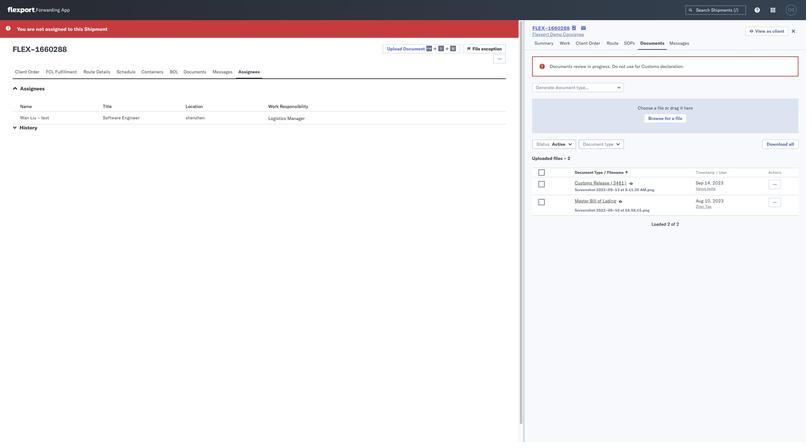 Task type: locate. For each thing, give the bounding box(es) containing it.
download
[[767, 141, 788, 147]]

0 vertical spatial document
[[403, 46, 425, 52]]

0 horizontal spatial client order button
[[13, 66, 44, 78]]

0 vertical spatial route
[[607, 40, 619, 46]]

customs release (3461)
[[575, 180, 627, 186]]

1 horizontal spatial documents button
[[638, 37, 667, 50]]

0 vertical spatial a
[[654, 105, 657, 111]]

1 horizontal spatial messages
[[670, 40, 689, 46]]

2023 for sep 14, 2023
[[713, 180, 724, 186]]

file left or
[[658, 105, 664, 111]]

route inside button
[[607, 40, 619, 46]]

loaded 2 of 2
[[652, 221, 679, 227]]

0 vertical spatial 2023-
[[596, 187, 608, 192]]

active
[[552, 141, 566, 147]]

history button
[[20, 124, 37, 131]]

use
[[627, 64, 634, 69]]

0 vertical spatial assignees
[[238, 69, 260, 75]]

1 vertical spatial of
[[671, 221, 675, 227]]

2023- down the release
[[596, 187, 608, 192]]

file inside button
[[676, 116, 683, 121]]

-
[[31, 44, 35, 54], [37, 115, 40, 121]]

1 vertical spatial document
[[583, 141, 604, 147]]

document inside button
[[575, 170, 594, 175]]

customs left the release
[[575, 180, 593, 186]]

file down it
[[676, 116, 683, 121]]

of for 2
[[671, 221, 675, 227]]

you
[[17, 26, 26, 32]]

flexport. image
[[8, 7, 36, 13]]

1 horizontal spatial a
[[672, 116, 675, 121]]

0 horizontal spatial customs
[[575, 180, 593, 186]]

0 vertical spatial client order
[[576, 40, 600, 46]]

screenshot
[[575, 187, 595, 192], [575, 208, 595, 213]]

1660288
[[548, 25, 570, 31], [35, 44, 67, 54]]

2023-
[[596, 187, 608, 192], [596, 208, 608, 213]]

client down consignee
[[576, 40, 588, 46]]

progress.
[[593, 64, 611, 69]]

Search Shipments (/) text field
[[686, 5, 746, 15]]

0 vertical spatial customs
[[642, 64, 659, 69]]

1 horizontal spatial assignees
[[238, 69, 260, 75]]

- right liu
[[37, 115, 40, 121]]

0 vertical spatial documents button
[[638, 37, 667, 50]]

0 horizontal spatial of
[[598, 198, 602, 204]]

1 vertical spatial 2023-
[[596, 208, 608, 213]]

document inside "button"
[[403, 46, 425, 52]]

work
[[560, 40, 570, 46], [268, 104, 279, 109]]

0 vertical spatial not
[[36, 26, 44, 32]]

1 2023- from the top
[[596, 187, 608, 192]]

Generate document type... text field
[[532, 83, 624, 92]]

screenshot down master on the right top of page
[[575, 208, 595, 213]]

0 horizontal spatial client order
[[15, 69, 39, 75]]

documents button right bol
[[181, 66, 210, 78]]

0 horizontal spatial messages
[[213, 69, 233, 75]]

work for work responsibility
[[268, 104, 279, 109]]

upload
[[387, 46, 402, 52]]

1 horizontal spatial route
[[607, 40, 619, 46]]

a right choose at the right top
[[654, 105, 657, 111]]

documents button
[[638, 37, 667, 50], [181, 66, 210, 78]]

1 vertical spatial messages
[[213, 69, 233, 75]]

documents right bol button
[[184, 69, 206, 75]]

0 vertical spatial -
[[31, 44, 35, 54]]

0 vertical spatial client order button
[[573, 37, 604, 50]]

file
[[658, 105, 664, 111], [676, 116, 683, 121]]

1 at from the top
[[621, 187, 624, 192]]

1 vertical spatial work
[[268, 104, 279, 109]]

0 horizontal spatial not
[[36, 26, 44, 32]]

at right 13
[[621, 187, 624, 192]]

client order button left the fcl
[[13, 66, 44, 78]]

fcl fulfillment
[[46, 69, 77, 75]]

2 vertical spatial document
[[575, 170, 594, 175]]

for down or
[[665, 116, 671, 121]]

not
[[36, 26, 44, 32], [619, 64, 626, 69]]

1 vertical spatial order
[[28, 69, 39, 75]]

0 horizontal spatial file
[[658, 105, 664, 111]]

1660288 up flexport demo consignee
[[548, 25, 570, 31]]

of
[[598, 198, 602, 204], [671, 221, 675, 227]]

0 horizontal spatial 1660288
[[35, 44, 67, 54]]

for inside browse for a file button
[[665, 116, 671, 121]]

document
[[403, 46, 425, 52], [583, 141, 604, 147], [575, 170, 594, 175]]

9.11.30
[[625, 187, 639, 192]]

2023 right 10,
[[713, 198, 724, 204]]

for right use
[[635, 64, 641, 69]]

as
[[767, 28, 771, 34]]

1 horizontal spatial client
[[576, 40, 588, 46]]

client order left the fcl
[[15, 69, 39, 75]]

order left the fcl
[[28, 69, 39, 75]]

1 horizontal spatial customs
[[642, 64, 659, 69]]

1 vertical spatial -
[[37, 115, 40, 121]]

1 vertical spatial route
[[83, 69, 95, 75]]

client order down consignee
[[576, 40, 600, 46]]

client order
[[576, 40, 600, 46], [15, 69, 39, 75]]

test
[[41, 115, 49, 121]]

1660288 down assigned
[[35, 44, 67, 54]]

a inside button
[[672, 116, 675, 121]]

assignees inside button
[[238, 69, 260, 75]]

liu
[[30, 115, 36, 121]]

of right bill
[[598, 198, 602, 204]]

work down flexport demo consignee
[[560, 40, 570, 46]]

2023 up the teste in the right top of the page
[[713, 180, 724, 186]]

do
[[612, 64, 618, 69]]

work inside button
[[560, 40, 570, 46]]

lading
[[603, 198, 616, 204]]

uploaded
[[532, 156, 553, 161]]

client order button down consignee
[[573, 37, 604, 50]]

1 vertical spatial assignees button
[[20, 85, 45, 92]]

0 vertical spatial file
[[658, 105, 664, 111]]

screenshot up master on the right top of page
[[575, 187, 595, 192]]

1 screenshot from the top
[[575, 187, 595, 192]]

a
[[654, 105, 657, 111], [672, 116, 675, 121]]

status active
[[537, 141, 566, 147]]

0 vertical spatial for
[[635, 64, 641, 69]]

2 for of
[[677, 221, 679, 227]]

for
[[635, 64, 641, 69], [665, 116, 671, 121]]

1 vertical spatial file
[[676, 116, 683, 121]]

1 vertical spatial assignees
[[20, 85, 45, 92]]

order
[[589, 40, 600, 46], [28, 69, 39, 75]]

at for aug 10, 2023
[[621, 208, 624, 213]]

customs release (3461) link
[[575, 180, 627, 187]]

flexport demo consignee link
[[533, 31, 584, 37]]

document inside button
[[583, 141, 604, 147]]

client down flex
[[15, 69, 27, 75]]

client
[[773, 28, 785, 34]]

0 vertical spatial work
[[560, 40, 570, 46]]

status
[[537, 141, 550, 147]]

1 horizontal spatial of
[[671, 221, 675, 227]]

0 vertical spatial 1660288
[[548, 25, 570, 31]]

1 2023 from the top
[[713, 180, 724, 186]]

1 horizontal spatial -
[[37, 115, 40, 121]]

1 horizontal spatial for
[[665, 116, 671, 121]]

1 vertical spatial screenshot
[[575, 208, 595, 213]]

/
[[604, 170, 606, 175], [716, 170, 718, 175]]

client order button
[[573, 37, 604, 50], [13, 66, 44, 78]]

None checkbox
[[539, 181, 545, 187], [539, 199, 545, 205], [539, 181, 545, 187], [539, 199, 545, 205]]

2 2023- from the top
[[596, 208, 608, 213]]

1 horizontal spatial work
[[560, 40, 570, 46]]

os
[[788, 8, 795, 12]]

tao
[[706, 204, 712, 209]]

/ left user
[[716, 170, 718, 175]]

0 horizontal spatial route
[[83, 69, 95, 75]]

route inside button
[[83, 69, 95, 75]]

a down drag on the right top of page
[[672, 116, 675, 121]]

documents right sops button
[[641, 40, 665, 46]]

exception
[[481, 46, 502, 52]]

type
[[595, 170, 603, 175]]

1 horizontal spatial client order button
[[573, 37, 604, 50]]

/ right type
[[604, 170, 606, 175]]

app
[[61, 7, 70, 13]]

0 horizontal spatial documents
[[184, 69, 206, 75]]

0 horizontal spatial work
[[268, 104, 279, 109]]

0 horizontal spatial for
[[635, 64, 641, 69]]

software
[[103, 115, 121, 121]]

aug 10, 2023 zhen tao
[[696, 198, 724, 209]]

0 vertical spatial assignees button
[[236, 66, 262, 78]]

1 vertical spatial not
[[619, 64, 626, 69]]

client
[[576, 40, 588, 46], [15, 69, 27, 75]]

assignees button
[[236, 66, 262, 78], [20, 85, 45, 92]]

0 horizontal spatial /
[[604, 170, 606, 175]]

actions
[[769, 170, 782, 175]]

1 vertical spatial documents button
[[181, 66, 210, 78]]

documents button right sops
[[638, 37, 667, 50]]

zhen
[[696, 204, 705, 209]]

work up logistics
[[268, 104, 279, 109]]

route left details
[[83, 69, 95, 75]]

assigned
[[45, 26, 67, 32]]

work button
[[557, 37, 573, 50]]

order left route button
[[589, 40, 600, 46]]

2023 inside aug 10, 2023 zhen tao
[[713, 198, 724, 204]]

1 horizontal spatial order
[[589, 40, 600, 46]]

sops button
[[622, 37, 638, 50]]

0 vertical spatial order
[[589, 40, 600, 46]]

wan
[[20, 115, 29, 121]]

1 vertical spatial at
[[621, 208, 624, 213]]

1 vertical spatial for
[[665, 116, 671, 121]]

2023 inside sep 14, 2023 vasco teste
[[713, 180, 724, 186]]

not right are
[[36, 26, 44, 32]]

at right 10
[[621, 208, 624, 213]]

1 horizontal spatial /
[[716, 170, 718, 175]]

messages
[[670, 40, 689, 46], [213, 69, 233, 75]]

file
[[473, 46, 480, 52]]

it
[[680, 105, 683, 111]]

0 vertical spatial screenshot
[[575, 187, 595, 192]]

1 vertical spatial client
[[15, 69, 27, 75]]

0 vertical spatial client
[[576, 40, 588, 46]]

documents left review
[[550, 64, 573, 69]]

2 screenshot from the top
[[575, 208, 595, 213]]

0 vertical spatial at
[[621, 187, 624, 192]]

0 vertical spatial messages button
[[667, 37, 693, 50]]

at
[[621, 187, 624, 192], [621, 208, 624, 213]]

customs right use
[[642, 64, 659, 69]]

uploaded files ∙ 2
[[532, 156, 571, 161]]

1 horizontal spatial documents
[[550, 64, 573, 69]]

1 vertical spatial messages button
[[210, 66, 236, 78]]

2023- down master bill of lading link
[[596, 208, 608, 213]]

choose
[[638, 105, 653, 111]]

1 horizontal spatial assignees button
[[236, 66, 262, 78]]

1 vertical spatial a
[[672, 116, 675, 121]]

2 at from the top
[[621, 208, 624, 213]]

0 vertical spatial of
[[598, 198, 602, 204]]

None checkbox
[[539, 169, 545, 176]]

route left sops
[[607, 40, 619, 46]]

1 / from the left
[[604, 170, 606, 175]]

2 2023 from the top
[[713, 198, 724, 204]]

logistics manager
[[268, 116, 305, 121]]

- down are
[[31, 44, 35, 54]]

of right loaded
[[671, 221, 675, 227]]

not right do
[[619, 64, 626, 69]]

sep 14, 2023 vasco teste
[[696, 180, 724, 191]]

here
[[684, 105, 693, 111]]

0 horizontal spatial a
[[654, 105, 657, 111]]

2023
[[713, 180, 724, 186], [713, 198, 724, 204]]

2 horizontal spatial 2
[[677, 221, 679, 227]]

0 horizontal spatial order
[[28, 69, 39, 75]]

1 vertical spatial 2023
[[713, 198, 724, 204]]

type
[[605, 141, 614, 147]]

0 vertical spatial 2023
[[713, 180, 724, 186]]

document type / filename button
[[574, 169, 683, 175]]

customs
[[642, 64, 659, 69], [575, 180, 593, 186]]

document type
[[583, 141, 614, 147]]

1 horizontal spatial file
[[676, 116, 683, 121]]

2023- for sep
[[596, 187, 608, 192]]

choose a file or drag it here
[[638, 105, 693, 111]]

software engineer
[[103, 115, 140, 121]]

name
[[20, 104, 32, 109]]

0 horizontal spatial 2
[[568, 156, 571, 161]]



Task type: vqa. For each thing, say whether or not it's contained in the screenshot.
topmost Client
yes



Task type: describe. For each thing, give the bounding box(es) containing it.
documents review in progress. do not use for customs declaration.
[[550, 64, 684, 69]]

route button
[[604, 37, 622, 50]]

shipment
[[84, 26, 107, 32]]

flexport demo consignee
[[533, 31, 584, 37]]

document for document type / filename
[[575, 170, 594, 175]]

view as client
[[756, 28, 785, 34]]

0 vertical spatial messages
[[670, 40, 689, 46]]

16.58.15.png
[[625, 208, 650, 213]]

os button
[[784, 3, 799, 17]]

fcl fulfillment button
[[44, 66, 81, 78]]

10
[[615, 208, 620, 213]]

document type / filename
[[575, 170, 624, 175]]

14,
[[705, 180, 712, 186]]

2 for ∙
[[568, 156, 571, 161]]

2 / from the left
[[716, 170, 718, 175]]

1 horizontal spatial 2
[[668, 221, 670, 227]]

route for route
[[607, 40, 619, 46]]

fcl
[[46, 69, 54, 75]]

∙
[[564, 156, 567, 161]]

1 vertical spatial client order
[[15, 69, 39, 75]]

(3461)
[[611, 180, 627, 186]]

bol
[[170, 69, 178, 75]]

1 horizontal spatial messages button
[[667, 37, 693, 50]]

1 horizontal spatial client order
[[576, 40, 600, 46]]

upload document
[[387, 46, 425, 52]]

sep
[[696, 180, 704, 186]]

view as client button
[[746, 26, 789, 36]]

document type button
[[579, 140, 624, 149]]

0 horizontal spatial client
[[15, 69, 27, 75]]

timestamp
[[696, 170, 715, 175]]

summary
[[535, 40, 554, 46]]

vasco
[[696, 186, 706, 191]]

2023- for aug
[[596, 208, 608, 213]]

in
[[588, 64, 591, 69]]

download all button
[[763, 140, 799, 149]]

history
[[20, 124, 37, 131]]

details
[[96, 69, 110, 75]]

0 horizontal spatial documents button
[[181, 66, 210, 78]]

flex-1660288
[[533, 25, 570, 31]]

0 horizontal spatial -
[[31, 44, 35, 54]]

containers
[[142, 69, 163, 75]]

document for document type
[[583, 141, 604, 147]]

route for route details
[[83, 69, 95, 75]]

screenshot for aug
[[575, 208, 595, 213]]

download all
[[767, 141, 794, 147]]

1 vertical spatial client order button
[[13, 66, 44, 78]]

at for sep 14, 2023
[[621, 187, 624, 192]]

teste
[[707, 186, 716, 191]]

bol button
[[167, 66, 181, 78]]

user
[[719, 170, 727, 175]]

browse
[[648, 116, 664, 121]]

0 horizontal spatial messages button
[[210, 66, 236, 78]]

of for bill
[[598, 198, 602, 204]]

1 horizontal spatial 1660288
[[548, 25, 570, 31]]

1 vertical spatial customs
[[575, 180, 593, 186]]

1 vertical spatial 1660288
[[35, 44, 67, 54]]

browse for a file button
[[644, 114, 687, 123]]

flex - 1660288
[[13, 44, 67, 54]]

schedule button
[[114, 66, 139, 78]]

browse for a file
[[648, 116, 683, 121]]

work responsibility
[[268, 104, 308, 109]]

forwarding
[[36, 7, 60, 13]]

demo
[[550, 31, 562, 37]]

wan liu - test
[[20, 115, 49, 121]]

view
[[756, 28, 766, 34]]

review
[[574, 64, 587, 69]]

work for work
[[560, 40, 570, 46]]

to
[[68, 26, 73, 32]]

10,
[[705, 198, 712, 204]]

screenshot for sep
[[575, 187, 595, 192]]

master bill of lading
[[575, 198, 616, 204]]

files
[[554, 156, 563, 161]]

0 horizontal spatial assignees
[[20, 85, 45, 92]]

2 horizontal spatial documents
[[641, 40, 665, 46]]

route details
[[83, 69, 110, 75]]

0 horizontal spatial assignees button
[[20, 85, 45, 92]]

flexport
[[533, 31, 549, 37]]

08-
[[608, 208, 615, 213]]

schedule
[[117, 69, 135, 75]]

2023 for aug 10, 2023
[[713, 198, 724, 204]]

you are not assigned to this shipment
[[17, 26, 107, 32]]

drag
[[670, 105, 679, 111]]

all
[[789, 141, 794, 147]]

aug
[[696, 198, 704, 204]]

summary button
[[532, 37, 557, 50]]

or
[[665, 105, 669, 111]]

flex-
[[533, 25, 548, 31]]

location
[[186, 104, 203, 109]]

logistics
[[268, 116, 286, 121]]

declaration.
[[661, 64, 684, 69]]

file exception
[[473, 46, 502, 52]]

timestamp / user
[[696, 170, 727, 175]]

route details button
[[81, 66, 114, 78]]

title
[[103, 104, 112, 109]]

screenshot 2023-08-10 at 16.58.15.png
[[575, 208, 650, 213]]

loaded
[[652, 221, 666, 227]]

bill
[[590, 198, 597, 204]]

fulfillment
[[55, 69, 77, 75]]

1 horizontal spatial not
[[619, 64, 626, 69]]

forwarding app
[[36, 7, 70, 13]]

manager
[[287, 116, 305, 121]]

master
[[575, 198, 589, 204]]



